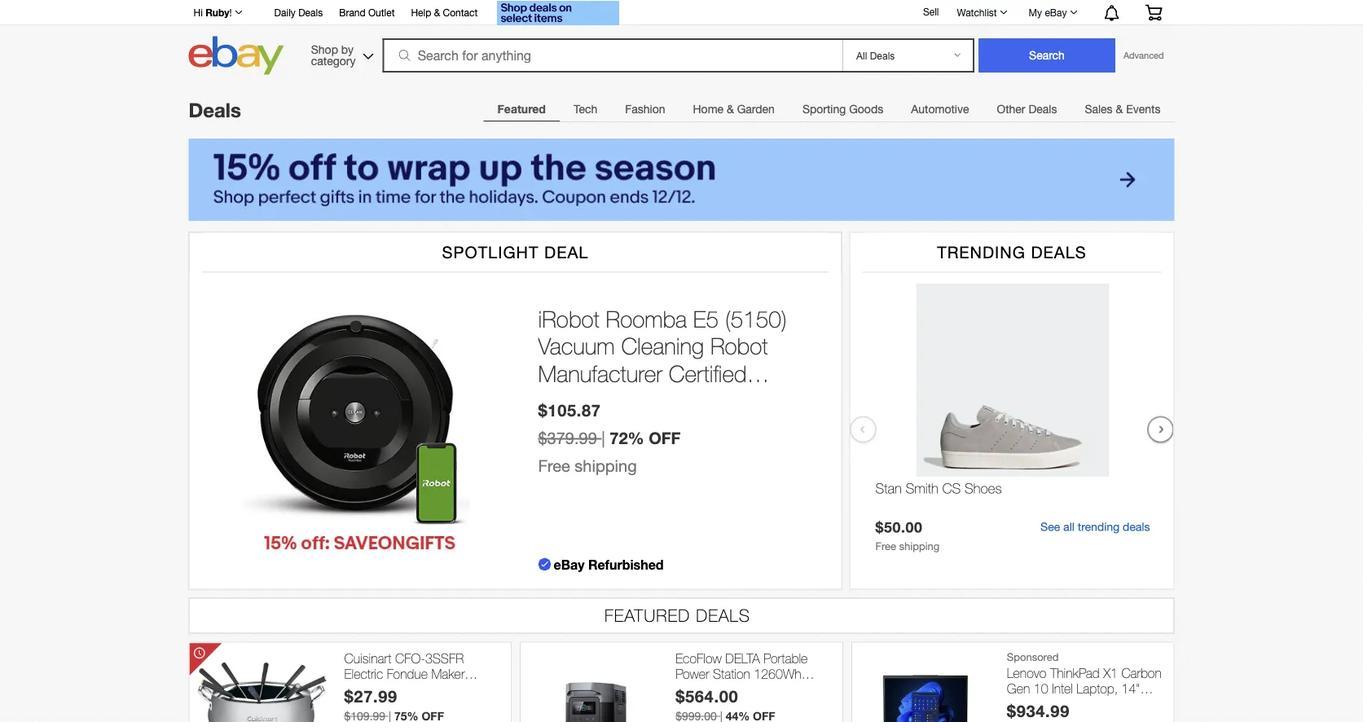 Task type: vqa. For each thing, say whether or not it's contained in the screenshot.
Other Deals link
yes



Task type: locate. For each thing, give the bounding box(es) containing it.
watchlist link
[[948, 2, 1015, 22]]

$50.00
[[876, 519, 923, 536]]

manufacturer
[[538, 360, 663, 387]]

& right the help
[[434, 7, 440, 18]]

gb
[[1147, 697, 1165, 712]]

deals for trending deals
[[1032, 242, 1087, 262]]

shipping down | at the left bottom
[[575, 457, 637, 476]]

deals link
[[189, 98, 241, 121]]

deals inside menu bar
[[1029, 102, 1058, 116]]

10
[[1034, 681, 1049, 697]]

1 horizontal spatial shipping
[[900, 540, 940, 553]]

certified inside irobot roomba e5 (5150) vacuum cleaning robot manufacturer certified refurbished
[[669, 360, 747, 387]]

free shipping down $50.00 on the bottom right
[[876, 540, 940, 553]]

sell link
[[916, 6, 947, 17]]

0 horizontal spatial &
[[434, 7, 440, 18]]

gen
[[1007, 681, 1031, 697]]

(5150)
[[725, 305, 787, 332]]

certified inside ecoflow delta portable power station 1260wh generator certified refurbished
[[733, 682, 778, 698]]

menu bar containing featured
[[484, 92, 1175, 126]]

tech link
[[560, 93, 612, 126]]

stan smith cs shoes link
[[876, 480, 1151, 517]]

featured
[[498, 102, 546, 116], [605, 605, 691, 626]]

help
[[411, 7, 432, 18]]

deals for featured deals
[[696, 605, 751, 626]]

shop
[[311, 42, 338, 56]]

0 horizontal spatial shipping
[[575, 457, 637, 476]]

refurbished
[[538, 387, 652, 414], [588, 557, 664, 572], [344, 698, 409, 713], [676, 698, 741, 713]]

0 vertical spatial free shipping
[[538, 457, 637, 476]]

your shopping cart image
[[1145, 4, 1164, 21]]

1 horizontal spatial free
[[876, 540, 897, 553]]

0 vertical spatial ebay
[[1045, 7, 1068, 18]]

daily deals link
[[274, 4, 323, 22]]

refurbished down generator
[[676, 698, 741, 713]]

certified down fondue at the bottom left
[[405, 682, 449, 698]]

1 horizontal spatial free shipping
[[876, 540, 940, 553]]

tech
[[574, 102, 598, 116]]

& inside 'link'
[[727, 102, 734, 116]]

& for help
[[434, 7, 440, 18]]

all
[[1064, 520, 1075, 534]]

sponsored
[[1007, 651, 1059, 663]]

$379.99
[[538, 429, 597, 448]]

1270p
[[1047, 697, 1084, 712]]

refurbished down manufacturer
[[538, 387, 652, 414]]

0 horizontal spatial featured
[[498, 102, 546, 116]]

thinkpad
[[1051, 665, 1100, 681]]

free down $379.99
[[538, 457, 570, 476]]

cleaning
[[621, 333, 704, 359]]

1 vertical spatial ebay
[[554, 557, 585, 572]]

off
[[649, 428, 681, 448]]

home & garden
[[693, 102, 775, 116]]

free shipping down | at the left bottom
[[538, 457, 637, 476]]

irobot roomba e5 (5150) vacuum cleaning robot manufacturer certified refurbished
[[538, 305, 787, 414]]

& for sales
[[1116, 102, 1124, 116]]

menu bar
[[484, 92, 1175, 126]]

2 horizontal spatial &
[[1116, 102, 1124, 116]]

0 vertical spatial featured
[[498, 102, 546, 116]]

station
[[713, 666, 751, 682]]

1 vertical spatial featured
[[605, 605, 691, 626]]

other deals link
[[984, 93, 1072, 126]]

featured down ebay refurbished
[[605, 605, 691, 626]]

!
[[229, 7, 232, 18]]

& right sales
[[1116, 102, 1124, 116]]

contact
[[443, 7, 478, 18]]

ecoflow delta portable power station 1260wh generator certified refurbished link
[[676, 651, 835, 713]]

other
[[997, 102, 1026, 116]]

ruby
[[206, 7, 229, 18]]

home & garden link
[[679, 93, 789, 126]]

1 vertical spatial free
[[876, 540, 897, 553]]

certified down 1260wh
[[733, 682, 778, 698]]

featured for featured deals
[[605, 605, 691, 626]]

certified for cleaning
[[669, 360, 747, 387]]

sporting goods link
[[789, 93, 898, 126]]

$934.99
[[1007, 702, 1070, 721]]

1 vertical spatial free shipping
[[876, 540, 940, 553]]

home
[[693, 102, 724, 116]]

14"
[[1122, 681, 1141, 697]]

featured left tech
[[498, 102, 546, 116]]

$564.00
[[676, 687, 739, 707]]

deal
[[545, 242, 589, 262]]

category
[[311, 54, 356, 67]]

portable
[[764, 651, 808, 666]]

outlet
[[368, 7, 395, 18]]

free shipping
[[538, 457, 637, 476], [876, 540, 940, 553]]

1 horizontal spatial &
[[727, 102, 734, 116]]

fashion
[[625, 102, 666, 116]]

my ebay
[[1029, 7, 1068, 18]]

free
[[538, 457, 570, 476], [876, 540, 897, 553]]

by
[[341, 42, 354, 56]]

certified down robot
[[669, 360, 747, 387]]

irobot roomba e5 (5150) vacuum cleaning robot manufacturer certified refurbished link
[[538, 305, 825, 414]]

& inside "account" navigation
[[434, 7, 440, 18]]

featured inside menu bar
[[498, 102, 546, 116]]

0 horizontal spatial free
[[538, 457, 570, 476]]

certified inside "cuisinart cfo-3ssfr electric fondue maker stainless - certified refurbished"
[[405, 682, 449, 698]]

1 horizontal spatial featured
[[605, 605, 691, 626]]

free down $50.00 on the bottom right
[[876, 540, 897, 553]]

sales & events link
[[1072, 93, 1175, 126]]

shop by category button
[[304, 36, 377, 71]]

certified for maker
[[405, 682, 449, 698]]

brand outlet link
[[339, 4, 395, 22]]

sell
[[924, 6, 940, 17]]

$379.99 | 72% off
[[538, 428, 681, 448]]

15% off to wrap up the season shop perfect gifts in time for the holidays. coupon ends 12/12. image
[[189, 139, 1175, 221]]

watchlist
[[957, 7, 997, 18]]

stan smith cs shoes
[[876, 480, 1002, 496]]

1 horizontal spatial ebay
[[1045, 7, 1068, 18]]

& right home
[[727, 102, 734, 116]]

vacuum
[[538, 333, 615, 359]]

refurbished inside irobot roomba e5 (5150) vacuum cleaning robot manufacturer certified refurbished
[[538, 387, 652, 414]]

none submit inside shop by category banner
[[979, 38, 1116, 73]]

tab list
[[484, 92, 1175, 126]]

None submit
[[979, 38, 1116, 73]]

shipping down $50.00 on the bottom right
[[900, 540, 940, 553]]

refurbished inside "cuisinart cfo-3ssfr electric fondue maker stainless - certified refurbished"
[[344, 698, 409, 713]]

deals
[[299, 7, 323, 18], [189, 98, 241, 121], [1029, 102, 1058, 116], [1032, 242, 1087, 262], [696, 605, 751, 626]]

x1
[[1104, 665, 1118, 681]]

refurbished inside ecoflow delta portable power station 1260wh generator certified refurbished
[[676, 698, 741, 713]]

see
[[1041, 520, 1061, 534]]

carbon
[[1122, 665, 1162, 681]]

refurbished down 'stainless' at the bottom
[[344, 698, 409, 713]]

help & contact
[[411, 7, 478, 18]]

deals inside "account" navigation
[[299, 7, 323, 18]]

roomba
[[606, 305, 687, 332]]



Task type: describe. For each thing, give the bounding box(es) containing it.
electric
[[344, 666, 383, 682]]

automotive link
[[898, 93, 984, 126]]

stan
[[876, 480, 902, 496]]

sporting
[[803, 102, 846, 116]]

72%
[[610, 428, 644, 448]]

vpro®,
[[1087, 697, 1125, 712]]

automotive
[[912, 102, 970, 116]]

deals for daily deals
[[299, 7, 323, 18]]

featured for featured
[[498, 102, 546, 116]]

events
[[1127, 102, 1161, 116]]

i7-
[[1033, 697, 1047, 712]]

my ebay link
[[1020, 2, 1085, 22]]

refurbished up featured deals on the bottom of page
[[588, 557, 664, 572]]

cuisinart
[[344, 651, 392, 666]]

irobot
[[538, 305, 600, 332]]

fashion link
[[612, 93, 679, 126]]

deals
[[1123, 520, 1151, 534]]

$105.87
[[538, 400, 601, 420]]

advanced
[[1124, 50, 1164, 61]]

cuisinart cfo-3ssfr electric fondue maker stainless - certified refurbished link
[[344, 651, 503, 713]]

daily deals
[[274, 7, 323, 18]]

help & contact link
[[411, 4, 478, 22]]

brand outlet
[[339, 7, 395, 18]]

hi
[[194, 7, 203, 18]]

lenovo
[[1007, 665, 1047, 681]]

0 vertical spatial free
[[538, 457, 570, 476]]

ips,
[[1007, 697, 1029, 712]]

fondue
[[387, 666, 428, 682]]

Search for anything text field
[[385, 40, 840, 71]]

see all trending deals
[[1041, 520, 1151, 534]]

other deals
[[997, 102, 1058, 116]]

ecoflow delta portable power station 1260wh generator certified refurbished
[[676, 651, 808, 713]]

$27.99
[[344, 687, 398, 707]]

get an extra 15% off image
[[497, 1, 620, 25]]

3ssfr
[[425, 651, 464, 666]]

& for home
[[727, 102, 734, 116]]

1 vertical spatial shipping
[[900, 540, 940, 553]]

delta
[[726, 651, 760, 666]]

ecoflow
[[676, 651, 722, 666]]

shop by category banner
[[185, 0, 1175, 79]]

0 horizontal spatial ebay
[[554, 557, 585, 572]]

featured link
[[484, 93, 560, 126]]

sales & events
[[1085, 102, 1161, 116]]

featured deals
[[605, 605, 751, 626]]

trending
[[938, 242, 1026, 262]]

goods
[[850, 102, 884, 116]]

tab list containing featured
[[484, 92, 1175, 126]]

spotlight
[[442, 242, 539, 262]]

maker
[[432, 666, 465, 682]]

see all trending deals link
[[1041, 520, 1151, 534]]

cuisinart cfo-3ssfr electric fondue maker stainless - certified refurbished
[[344, 651, 465, 713]]

deals for other deals
[[1029, 102, 1058, 116]]

sporting goods
[[803, 102, 884, 116]]

spotlight deal
[[442, 242, 589, 262]]

1260wh
[[754, 666, 802, 682]]

trending deals
[[938, 242, 1087, 262]]

0 horizontal spatial free shipping
[[538, 457, 637, 476]]

brand
[[339, 7, 366, 18]]

e5
[[694, 305, 719, 332]]

ebay refurbished
[[554, 557, 664, 572]]

hi ruby !
[[194, 7, 232, 18]]

garden
[[738, 102, 775, 116]]

power
[[676, 666, 710, 682]]

-
[[397, 682, 401, 698]]

shoes
[[965, 480, 1002, 496]]

sales
[[1085, 102, 1113, 116]]

daily
[[274, 7, 296, 18]]

account navigation
[[185, 0, 1175, 27]]

0 vertical spatial shipping
[[575, 457, 637, 476]]

ebay inside "account" navigation
[[1045, 7, 1068, 18]]

my
[[1029, 7, 1043, 18]]

generator
[[676, 682, 730, 698]]

advanced link
[[1116, 39, 1173, 72]]

16
[[1129, 697, 1143, 712]]

|
[[602, 429, 606, 448]]

cs
[[943, 480, 961, 496]]

laptop,
[[1077, 681, 1119, 697]]

cfo-
[[395, 651, 425, 666]]



